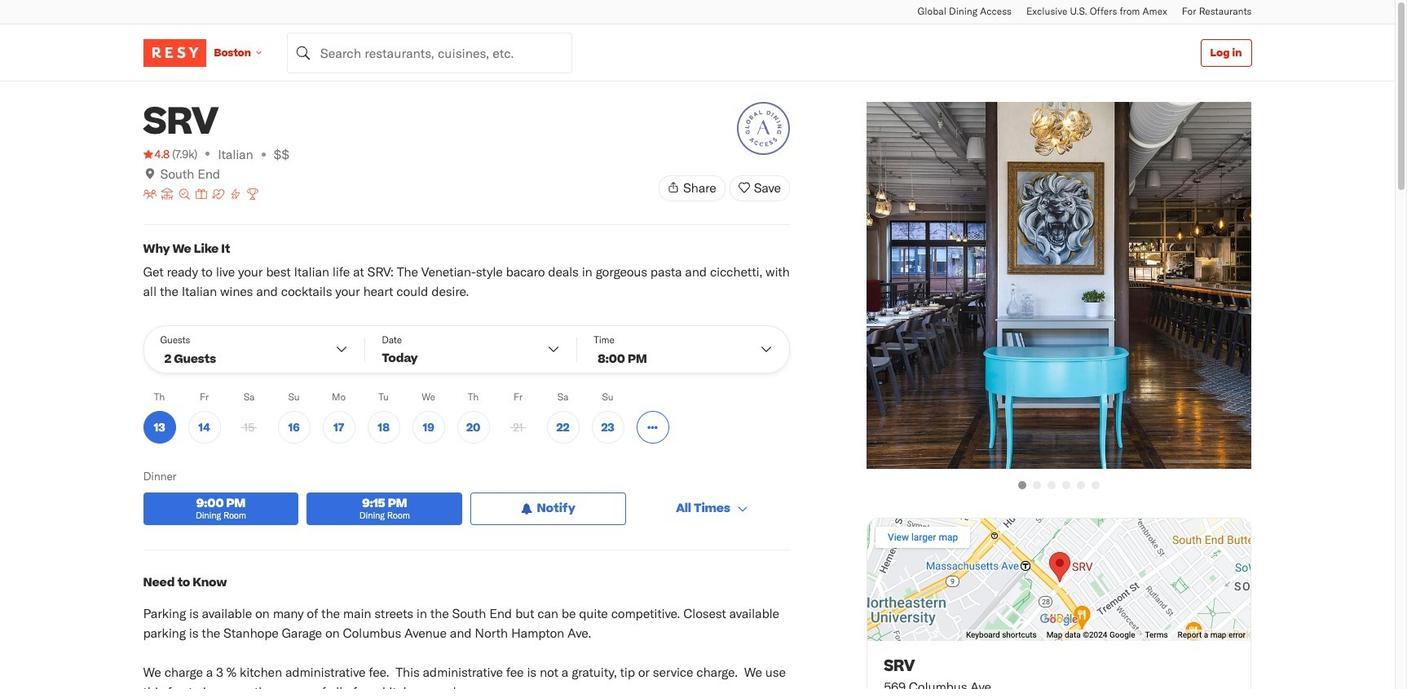 Task type: vqa. For each thing, say whether or not it's contained in the screenshot.
middle WE
no



Task type: describe. For each thing, give the bounding box(es) containing it.
4.8 out of 5 stars image
[[143, 146, 170, 162]]



Task type: locate. For each thing, give the bounding box(es) containing it.
Search restaurants, cuisines, etc. text field
[[287, 32, 572, 73]]

None field
[[287, 32, 572, 73]]



